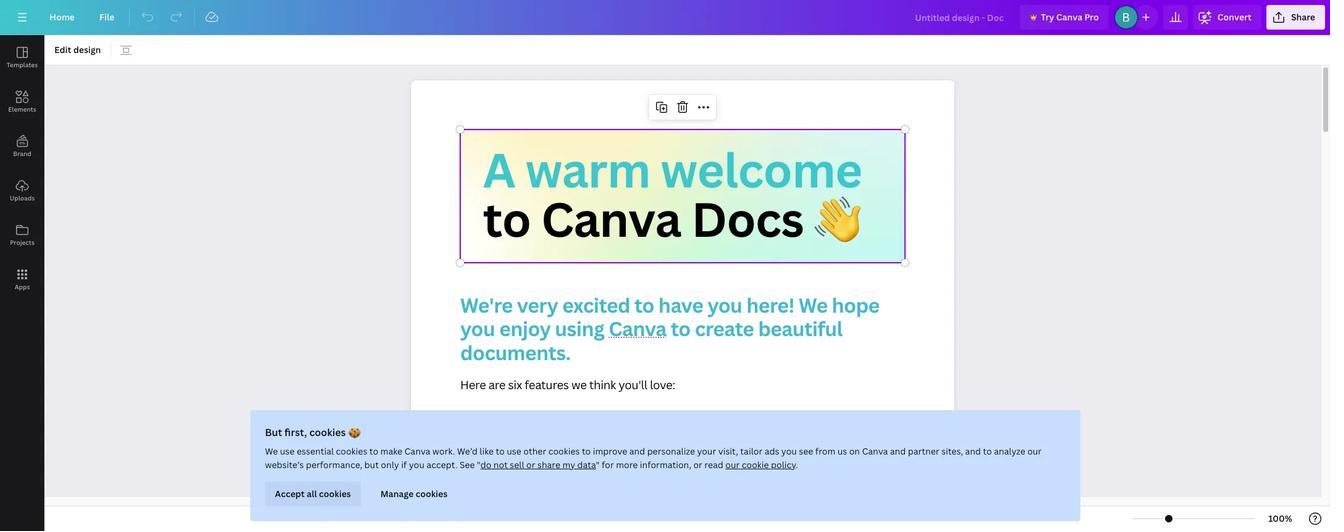Task type: locate. For each thing, give the bounding box(es) containing it.
share button
[[1266, 5, 1325, 30]]

charts,
[[460, 478, 498, 493]]

essential
[[296, 446, 334, 458]]

not
[[493, 460, 507, 471]]

try canva pro button
[[1020, 5, 1109, 30]]

elements
[[8, 105, 36, 114]]

graphics,
[[501, 478, 551, 493]]

pro
[[1084, 11, 1099, 23]]

" right see
[[477, 460, 480, 471]]

six
[[508, 378, 522, 393]]

and right sites, on the bottom right of the page
[[965, 446, 981, 458]]

share
[[1291, 11, 1315, 23]]

+ right the on the left of the page
[[568, 424, 578, 451]]

our down visit, at the right bottom of the page
[[725, 460, 739, 471]]

accept all cookies
[[275, 489, 351, 500]]

and up do not sell or share my data " for more information, or read our cookie policy .
[[629, 446, 645, 458]]

and inside button, you can easily add anything to your page - checklists, charts, graphics, and more!
[[554, 478, 575, 493]]

and
[[629, 446, 645, 458], [890, 446, 906, 458], [965, 446, 981, 458], [554, 478, 575, 493]]

our inside we use essential cookies to make canva work. we'd like to use other cookies to improve and personalize your visit, tailor ads you see from us on canva and partner sites, and to analyze our website's performance, but only if you accept. see "
[[1027, 446, 1041, 458]]

canva
[[1056, 11, 1082, 23], [541, 187, 681, 251], [609, 316, 667, 342], [404, 446, 430, 458], [862, 446, 888, 458]]

we inside we use essential cookies to make canva work. we'd like to use other cookies to improve and personalize your visit, tailor ads you see from us on canva and partner sites, and to analyze our website's performance, but only if you accept. see "
[[265, 446, 278, 458]]

more!
[[578, 478, 611, 493]]

use up sell
[[506, 446, 521, 458]]

your
[[697, 446, 716, 458], [772, 462, 797, 477]]

personalize
[[647, 446, 695, 458]]

we use essential cookies to make canva work. we'd like to use other cookies to improve and personalize your visit, tailor ads you see from us on canva and partner sites, and to analyze our website's performance, but only if you accept. see "
[[265, 446, 1041, 471]]

0 horizontal spatial your
[[697, 446, 716, 458]]

we inside we're very excited to have you here! we hope you enjoy using canva to create beautiful documents.
[[799, 292, 828, 319]]

apps button
[[0, 258, 44, 302]]

1 horizontal spatial +
[[568, 424, 578, 451]]

our
[[1027, 446, 1041, 458], [725, 460, 739, 471], [489, 462, 508, 477]]

policy
[[771, 460, 796, 471]]

all
[[306, 489, 317, 500]]

0 horizontal spatial +
[[548, 462, 554, 477]]

love:
[[650, 378, 675, 393]]

here
[[460, 378, 486, 393]]

you
[[707, 292, 742, 319], [460, 316, 495, 342], [781, 446, 797, 458], [409, 460, 424, 471], [601, 462, 622, 477]]

manage cookies
[[380, 489, 447, 500]]

website's
[[265, 460, 303, 471]]

think
[[589, 378, 616, 393]]

2 horizontal spatial our
[[1027, 446, 1041, 458]]

1 vertical spatial +
[[548, 462, 554, 477]]

+
[[568, 424, 578, 451], [548, 462, 554, 477]]

visit,
[[718, 446, 738, 458]]

2 use from the left
[[506, 446, 521, 458]]

1 use from the left
[[280, 446, 294, 458]]

side panel tab list
[[0, 35, 44, 302]]

file
[[99, 11, 114, 23]]

👋
[[814, 187, 860, 251]]

home link
[[40, 5, 84, 30]]

uploads
[[10, 194, 35, 203]]

do
[[480, 460, 491, 471]]

100% button
[[1260, 510, 1300, 529]]

very
[[517, 292, 558, 319]]

edit
[[54, 44, 71, 56]]

+ left the my
[[548, 462, 554, 477]]

first,
[[284, 426, 307, 440]]

us
[[837, 446, 847, 458]]

projects button
[[0, 213, 44, 258]]

None text field
[[411, 80, 954, 532]]

" left for at the bottom
[[596, 460, 599, 471]]

.
[[796, 460, 798, 471]]

information,
[[640, 460, 691, 471]]

hope
[[832, 292, 879, 319]]

welcome
[[661, 138, 862, 202]]

we
[[571, 378, 587, 393]]

1 vertical spatial we
[[265, 446, 278, 458]]

our right analyze
[[1027, 446, 1041, 458]]

" inside we use essential cookies to make canva work. we'd like to use other cookies to improve and personalize your visit, tailor ads you see from us on canva and partner sites, and to analyze our website's performance, but only if you accept. see "
[[477, 460, 480, 471]]

1 vertical spatial your
[[772, 462, 797, 477]]

our left sell
[[489, 462, 508, 477]]

or
[[526, 460, 535, 471], [693, 460, 702, 471]]

use up website's
[[280, 446, 294, 458]]

1 horizontal spatial "
[[596, 460, 599, 471]]

my
[[562, 460, 575, 471]]

brand
[[13, 150, 31, 158]]

you down the improve
[[601, 462, 622, 477]]

your up read
[[697, 446, 716, 458]]

1 horizontal spatial use
[[506, 446, 521, 458]]

cookies right the all
[[319, 489, 351, 500]]

or right sell
[[526, 460, 535, 471]]

add
[[682, 462, 703, 477]]

we're
[[460, 292, 513, 319]]

sell
[[510, 460, 524, 471]]

we left hope
[[799, 292, 828, 319]]

brand button
[[0, 124, 44, 169]]

more
[[616, 460, 637, 471]]

cookies down 🍪
[[336, 446, 367, 458]]

are
[[489, 378, 505, 393]]

cookies up "essential"
[[309, 426, 346, 440]]

make
[[380, 446, 402, 458]]

data
[[577, 460, 596, 471]]

a
[[483, 138, 515, 202]]

button, you can easily add anything to your page - checklists, charts, graphics, and more!
[[460, 462, 898, 493]]

cookie
[[742, 460, 769, 471]]

1 horizontal spatial your
[[772, 462, 797, 477]]

see
[[459, 460, 475, 471]]

0 horizontal spatial we
[[265, 446, 278, 458]]

with
[[460, 462, 486, 477]]

0 vertical spatial we
[[799, 292, 828, 319]]

"
[[477, 460, 480, 471], [596, 460, 599, 471]]

0 horizontal spatial our
[[489, 462, 508, 477]]

0 horizontal spatial use
[[280, 446, 294, 458]]

0 vertical spatial +
[[568, 424, 578, 451]]

you up policy
[[781, 446, 797, 458]]

ads
[[764, 446, 779, 458]]

we up website's
[[265, 446, 278, 458]]

or left read
[[693, 460, 702, 471]]

using
[[555, 316, 604, 342]]

cookies
[[309, 426, 346, 440], [336, 446, 367, 458], [548, 446, 579, 458], [319, 489, 351, 500], [415, 489, 447, 500]]

convert button
[[1193, 5, 1261, 30]]

here are six features we think you'll love:
[[460, 378, 675, 393]]

0 horizontal spatial or
[[526, 460, 535, 471]]

use
[[280, 446, 294, 458], [506, 446, 521, 458]]

see
[[799, 446, 813, 458]]

1 horizontal spatial or
[[693, 460, 702, 471]]

0 horizontal spatial "
[[477, 460, 480, 471]]

and down the my
[[554, 478, 575, 493]]

here!
[[746, 292, 794, 319]]

0 vertical spatial your
[[697, 446, 716, 458]]

1 " from the left
[[477, 460, 480, 471]]

do not sell or share my data " for more information, or read our cookie policy .
[[480, 460, 798, 471]]

main menu bar
[[0, 0, 1330, 35]]

your down the ads
[[772, 462, 797, 477]]

read
[[704, 460, 723, 471]]

try
[[1041, 11, 1054, 23]]

1 horizontal spatial we
[[799, 292, 828, 319]]

we
[[799, 292, 828, 319], [265, 446, 278, 458]]



Task type: vqa. For each thing, say whether or not it's contained in the screenshot.
MAGIC corresponding to Magic Edit Add to, replace, or edit images with a short written prompt
no



Task type: describe. For each thing, give the bounding box(es) containing it.
have
[[658, 292, 703, 319]]

you left enjoy at the bottom of page
[[460, 316, 495, 342]]

work.
[[432, 446, 455, 458]]

+ for handy
[[548, 462, 554, 477]]

analyze
[[994, 446, 1025, 458]]

but
[[265, 426, 282, 440]]

beautiful
[[758, 316, 843, 342]]

cookies up the my
[[548, 446, 579, 458]]

canva inside we're very excited to have you here! we hope you enjoy using canva to create beautiful documents.
[[609, 316, 667, 342]]

you right if
[[409, 460, 424, 471]]

your inside button, you can easily add anything to your page - checklists, charts, graphics, and more!
[[772, 462, 797, 477]]

from
[[815, 446, 835, 458]]

canva inside try canva pro button
[[1056, 11, 1082, 23]]

cookies down accept.
[[415, 489, 447, 500]]

and left partner
[[890, 446, 906, 458]]

you inside button, you can easily add anything to your page - checklists, charts, graphics, and more!
[[601, 462, 622, 477]]

2 or from the left
[[693, 460, 702, 471]]

checklists,
[[837, 462, 895, 477]]

we'd
[[457, 446, 477, 458]]

button,
[[557, 462, 598, 477]]

you'll
[[619, 378, 647, 393]]

1 horizontal spatial our
[[725, 460, 739, 471]]

but
[[364, 460, 378, 471]]

on
[[849, 446, 860, 458]]

warm
[[525, 138, 650, 202]]

if
[[401, 460, 407, 471]]

1 or from the left
[[526, 460, 535, 471]]

but first, cookies 🍪
[[265, 426, 360, 440]]

share
[[537, 460, 560, 471]]

can
[[624, 462, 644, 477]]

1. meet the + button
[[460, 424, 646, 451]]

accept.
[[426, 460, 457, 471]]

edit design button
[[49, 40, 106, 60]]

excited
[[562, 292, 630, 319]]

performance,
[[306, 460, 362, 471]]

we're very excited to have you here! we hope you enjoy using canva to create beautiful documents.
[[460, 292, 884, 366]]

create
[[695, 316, 754, 342]]

improve
[[593, 446, 627, 458]]

Design title text field
[[905, 5, 1015, 30]]

for
[[601, 460, 614, 471]]

+ for the
[[568, 424, 578, 451]]

templates button
[[0, 35, 44, 80]]

meet
[[480, 424, 528, 451]]

like
[[479, 446, 493, 458]]

only
[[381, 460, 399, 471]]

our cookie policy link
[[725, 460, 796, 471]]

but first, cookies 🍪 dialog
[[250, 411, 1080, 522]]

button
[[582, 424, 646, 451]]

to inside button, you can easily add anything to your page - checklists, charts, graphics, and more!
[[757, 462, 769, 477]]

-
[[830, 462, 834, 477]]

you right have
[[707, 292, 742, 319]]

elements button
[[0, 80, 44, 124]]

try canva pro
[[1041, 11, 1099, 23]]

uploads button
[[0, 169, 44, 213]]

other
[[523, 446, 546, 458]]

🍪
[[348, 426, 360, 440]]

anything
[[706, 462, 754, 477]]

file button
[[89, 5, 124, 30]]

home
[[49, 11, 75, 23]]

handy
[[510, 462, 545, 477]]

projects
[[10, 238, 35, 247]]

manage cookies button
[[370, 482, 457, 507]]

a warm welcome
[[483, 138, 862, 202]]

features
[[525, 378, 569, 393]]

sites,
[[941, 446, 963, 458]]

accept all cookies button
[[265, 482, 361, 507]]

manage
[[380, 489, 413, 500]]

easily
[[647, 462, 679, 477]]

the
[[532, 424, 563, 451]]

apps
[[15, 283, 30, 292]]

your inside we use essential cookies to make canva work. we'd like to use other cookies to improve and personalize your visit, tailor ads you see from us on canva and partner sites, and to analyze our website's performance, but only if you accept. see "
[[697, 446, 716, 458]]

templates
[[7, 61, 38, 69]]

convert
[[1218, 11, 1252, 23]]

page
[[800, 462, 827, 477]]

edit design
[[54, 44, 101, 56]]

accept
[[275, 489, 304, 500]]

design
[[73, 44, 101, 56]]

none text field containing a warm welcome
[[411, 80, 954, 532]]

100%
[[1268, 513, 1292, 525]]

do not sell or share my data link
[[480, 460, 596, 471]]

2 " from the left
[[596, 460, 599, 471]]



